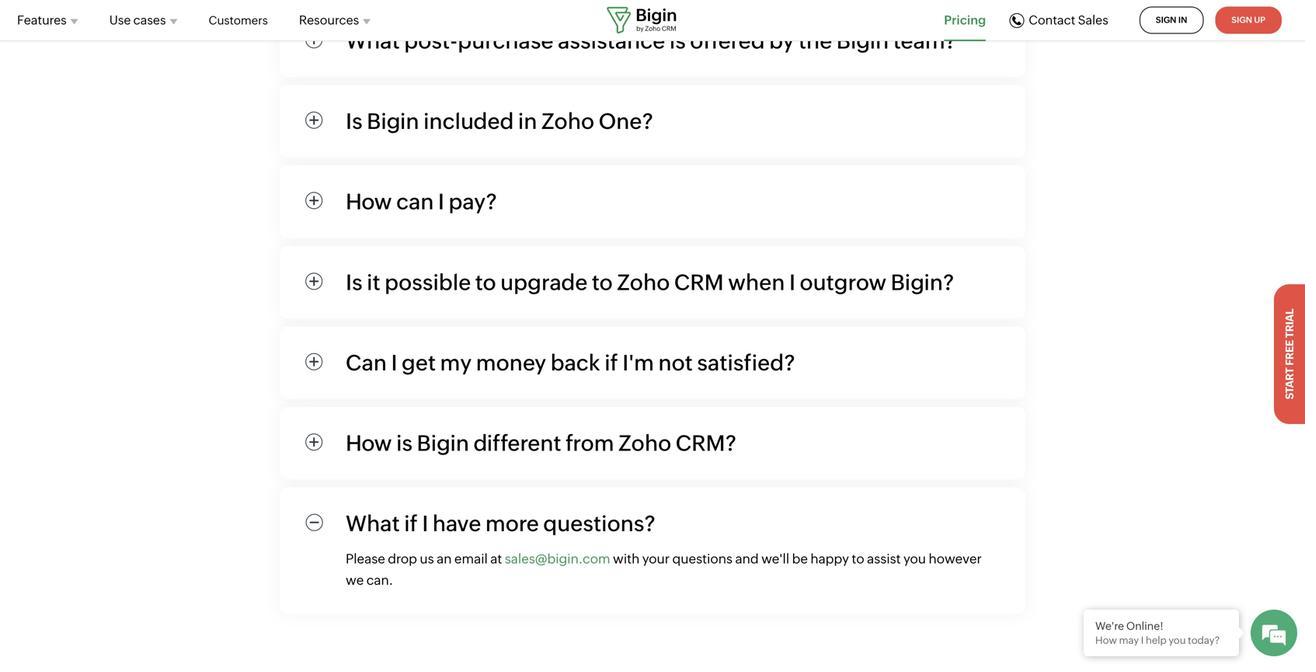 Task type: locate. For each thing, give the bounding box(es) containing it.
1 vertical spatial you
[[1169, 635, 1186, 646]]

0 vertical spatial how
[[346, 189, 392, 214]]

sales@bigin.com
[[505, 551, 610, 567]]

satisfied?
[[697, 350, 795, 375]]

bigin left included
[[367, 109, 419, 134]]

1 vertical spatial if
[[404, 511, 418, 536]]

free
[[1284, 340, 1296, 366]]

you right help
[[1169, 635, 1186, 646]]

questions
[[672, 551, 733, 567]]

to right upgrade
[[592, 270, 613, 295]]

zoho left the crm
[[617, 270, 670, 295]]

2 vertical spatial bigin
[[417, 431, 469, 456]]

2 horizontal spatial to
[[852, 551, 864, 567]]

use cases
[[109, 13, 166, 27]]

i left get
[[391, 350, 397, 375]]

2 vertical spatial how
[[1095, 635, 1117, 646]]

0 vertical spatial you
[[904, 551, 926, 567]]

0 vertical spatial what
[[346, 28, 400, 53]]

bigin left different
[[417, 431, 469, 456]]

to right possible
[[475, 270, 496, 295]]

1 vertical spatial is
[[346, 270, 363, 295]]

have
[[433, 511, 481, 536]]

0 vertical spatial is
[[346, 109, 363, 134]]

0 vertical spatial is
[[670, 28, 686, 53]]

1 horizontal spatial if
[[605, 350, 618, 375]]

pay?
[[449, 189, 497, 214]]

different
[[474, 431, 561, 456]]

bigin right 'the'
[[837, 28, 889, 53]]

what for what if i have more questions?
[[346, 511, 400, 536]]

to left assist
[[852, 551, 864, 567]]

2 is from the top
[[346, 270, 363, 295]]

2 what from the top
[[346, 511, 400, 536]]

is for is bigin included in zoho one?
[[346, 109, 363, 134]]

get
[[402, 350, 436, 375]]

when
[[728, 270, 785, 295]]

what
[[346, 28, 400, 53], [346, 511, 400, 536]]

sign up link
[[1215, 7, 1282, 34]]

it
[[367, 270, 380, 295]]

0 horizontal spatial is
[[396, 431, 413, 456]]

to
[[475, 270, 496, 295], [592, 270, 613, 295], [852, 551, 864, 567]]

offered
[[690, 28, 765, 53]]

resources
[[299, 13, 359, 27]]

please
[[346, 551, 385, 567]]

1 vertical spatial how
[[346, 431, 392, 456]]

if
[[605, 350, 618, 375], [404, 511, 418, 536]]

bigin
[[837, 28, 889, 53], [367, 109, 419, 134], [417, 431, 469, 456]]

1 is from the top
[[346, 109, 363, 134]]

i inside we're online! how may i help you today?
[[1141, 635, 1144, 646]]

we're
[[1095, 620, 1124, 632]]

is
[[670, 28, 686, 53], [396, 431, 413, 456]]

customers link
[[209, 5, 268, 36]]

what up please
[[346, 511, 400, 536]]

start
[[1284, 368, 1296, 400]]

you right assist
[[904, 551, 926, 567]]

0 horizontal spatial to
[[475, 270, 496, 295]]

how is bigin different from zoho crm?
[[346, 431, 736, 456]]

outgrow
[[800, 270, 887, 295]]

is
[[346, 109, 363, 134], [346, 270, 363, 295]]

0 horizontal spatial if
[[404, 511, 418, 536]]

i right the 'may'
[[1141, 635, 1144, 646]]

crm
[[674, 270, 724, 295]]

zoho right 'in'
[[541, 109, 594, 134]]

help
[[1146, 635, 1167, 646]]

your
[[642, 551, 670, 567]]

0 horizontal spatial you
[[904, 551, 926, 567]]

what down resources
[[346, 28, 400, 53]]

0 vertical spatial if
[[605, 350, 618, 375]]

zoho
[[541, 109, 594, 134], [617, 270, 670, 295], [619, 431, 672, 456]]

please drop us an email at sales@bigin.com
[[346, 551, 610, 567]]

can i get my money back if i'm not satisfied?
[[346, 350, 795, 375]]

questions?
[[543, 511, 655, 536]]

how
[[346, 189, 392, 214], [346, 431, 392, 456], [1095, 635, 1117, 646]]

if up drop
[[404, 511, 418, 536]]

1 horizontal spatial is
[[670, 28, 686, 53]]

zoho right 'from'
[[619, 431, 672, 456]]

sales
[[1078, 13, 1109, 27]]

1 horizontal spatial you
[[1169, 635, 1186, 646]]

sign up
[[1232, 15, 1266, 25]]

can
[[396, 189, 434, 214]]

1 vertical spatial what
[[346, 511, 400, 536]]

contact
[[1029, 13, 1076, 27]]

assist
[[867, 551, 901, 567]]

customers
[[209, 14, 268, 27]]

money
[[476, 350, 546, 375]]

you
[[904, 551, 926, 567], [1169, 635, 1186, 646]]

if left i'm
[[605, 350, 618, 375]]

not
[[658, 350, 693, 375]]

how for how is bigin different from zoho crm?
[[346, 431, 392, 456]]

1 what from the top
[[346, 28, 400, 53]]



Task type: describe. For each thing, give the bounding box(es) containing it.
an
[[437, 551, 452, 567]]

more
[[485, 511, 539, 536]]

from
[[566, 431, 614, 456]]

to inside with your questions and we'll be happy to assist you however we can.
[[852, 551, 864, 567]]

1 vertical spatial zoho
[[617, 270, 670, 295]]

at
[[490, 551, 502, 567]]

1 vertical spatial is
[[396, 431, 413, 456]]

back
[[551, 350, 600, 375]]

possible
[[385, 270, 471, 295]]

how can i pay?
[[346, 189, 497, 214]]

sign
[[1232, 15, 1252, 25]]

we'll
[[761, 551, 789, 567]]

the
[[799, 28, 832, 53]]

i right can
[[438, 189, 444, 214]]

start free trial
[[1284, 309, 1296, 400]]

sign in link
[[1140, 7, 1204, 34]]

drop
[[388, 551, 417, 567]]

may
[[1119, 635, 1139, 646]]

features
[[17, 13, 67, 27]]

contact sales
[[1029, 13, 1109, 27]]

you inside we're online! how may i help you today?
[[1169, 635, 1186, 646]]

can.
[[366, 573, 393, 588]]

team?
[[893, 28, 956, 53]]

with your questions and we'll be happy to assist you however we can.
[[346, 551, 982, 588]]

contact sales link
[[1009, 13, 1109, 28]]

0 vertical spatial bigin
[[837, 28, 889, 53]]

my
[[440, 350, 472, 375]]

sign
[[1156, 15, 1177, 25]]

sign in
[[1156, 15, 1187, 25]]

post-
[[404, 28, 458, 53]]

in
[[1178, 15, 1187, 25]]

we
[[346, 573, 364, 588]]

with
[[613, 551, 640, 567]]

us
[[420, 551, 434, 567]]

sales@bigin.com link
[[505, 551, 610, 567]]

how for how can i pay?
[[346, 189, 392, 214]]

you inside with your questions and we'll be happy to assist you however we can.
[[904, 551, 926, 567]]

2 vertical spatial zoho
[[619, 431, 672, 456]]

1 vertical spatial bigin
[[367, 109, 419, 134]]

start free trial link
[[1274, 284, 1305, 424]]

be
[[792, 551, 808, 567]]

assistance
[[558, 28, 665, 53]]

i left have
[[422, 511, 428, 536]]

today?
[[1188, 635, 1220, 646]]

upgrade
[[500, 270, 588, 295]]

however
[[929, 551, 982, 567]]

happy
[[811, 551, 849, 567]]

0 vertical spatial zoho
[[541, 109, 594, 134]]

how inside we're online! how may i help you today?
[[1095, 635, 1117, 646]]

pricing link
[[944, 11, 986, 30]]

what if i have more questions?
[[346, 511, 655, 536]]

cases
[[133, 13, 166, 27]]

one?
[[599, 109, 653, 134]]

in
[[518, 109, 537, 134]]

crm?
[[676, 431, 736, 456]]

pricing
[[944, 13, 986, 27]]

online!
[[1126, 620, 1164, 632]]

by
[[769, 28, 794, 53]]

what post-purchase assistance is offered by the bigin team?
[[346, 28, 956, 53]]

use
[[109, 13, 131, 27]]

up
[[1254, 15, 1266, 25]]

can
[[346, 350, 387, 375]]

is it possible to upgrade to zoho crm when i outgrow bigin?
[[346, 270, 954, 295]]

bigin?
[[891, 270, 954, 295]]

i'm
[[623, 350, 654, 375]]

email
[[454, 551, 488, 567]]

is bigin included in zoho one?
[[346, 109, 653, 134]]

purchase
[[458, 28, 554, 53]]

1 horizontal spatial to
[[592, 270, 613, 295]]

we're online! how may i help you today?
[[1095, 620, 1220, 646]]

trial
[[1284, 309, 1296, 338]]

included
[[423, 109, 514, 134]]

i right the when
[[789, 270, 796, 295]]

what for what post-purchase assistance is offered by the bigin team?
[[346, 28, 400, 53]]

is for is it possible to upgrade to zoho crm when i outgrow bigin?
[[346, 270, 363, 295]]

and
[[735, 551, 759, 567]]



Task type: vqa. For each thing, say whether or not it's contained in the screenshot.
money
yes



